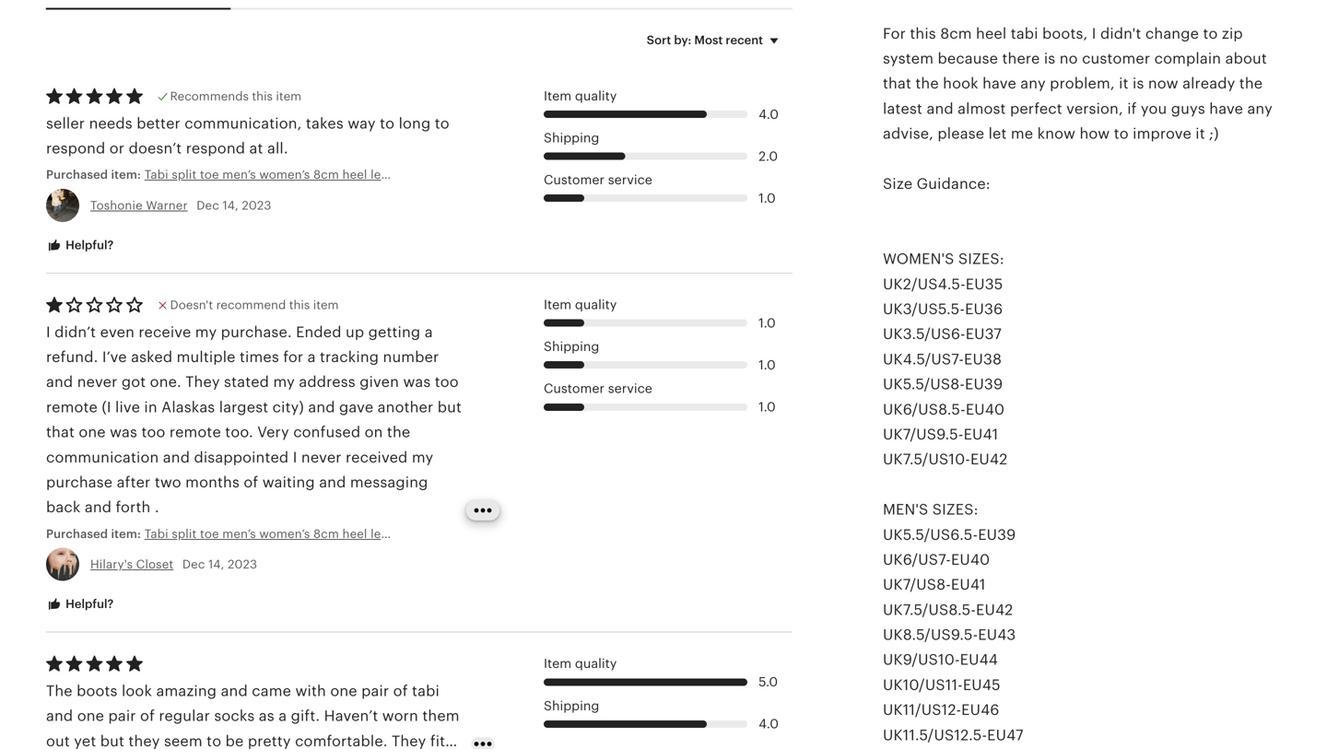 Task type: locate. For each thing, give the bounding box(es) containing it.
dec right closet
[[182, 558, 205, 572]]

1 vertical spatial one
[[330, 683, 358, 700]]

14,
[[223, 199, 239, 212], [208, 558, 224, 572]]

4.0 up 2.0
[[759, 107, 779, 121]]

respond down communication,
[[186, 140, 245, 157]]

one.
[[150, 374, 182, 391]]

that inside "for this 8cm heel tabi boots, i didn't change to zip system because there is no customer complain about that the hook have any problem, it is now already the latest and almost perfect version, if you guys have any advise, please let me know how to improve it ;)"
[[883, 75, 912, 92]]

have up ;) in the right top of the page
[[1210, 100, 1244, 117]]

tabi for 2.0
[[144, 168, 169, 182]]

1 vertical spatial 47
[[486, 527, 500, 541]]

to inside the boots look amazing and came with one pair of tabi and one pair of regular socks as a gift. haven't worn them out yet but they seem to be pretty comfortable. they f
[[207, 733, 222, 750]]

quality for 4.0
[[575, 89, 617, 103]]

1 vertical spatial remote
[[170, 424, 221, 441]]

didn't
[[1101, 25, 1142, 42]]

1 customer from the top
[[544, 173, 605, 187]]

tabi split toe men's women's 8cm heel leather boots eu35-47 link for 1.0
[[144, 526, 500, 543]]

1 vertical spatial eu39
[[979, 527, 1017, 543]]

city)
[[273, 399, 304, 416]]

toshonie warner dec 14, 2023
[[90, 199, 272, 212]]

4.0 down 5.0
[[759, 717, 779, 732]]

remote down alaskas
[[170, 424, 221, 441]]

1 vertical spatial purchased
[[46, 527, 108, 541]]

2 toe from the top
[[200, 527, 219, 541]]

yet
[[74, 733, 96, 750]]

0 vertical spatial split
[[172, 168, 197, 182]]

was down number at left
[[403, 374, 431, 391]]

but right the another
[[438, 399, 462, 416]]

be
[[226, 733, 244, 750]]

purchased item: tabi split toe men's women's 8cm heel leather boots eu35-47
[[46, 168, 500, 182], [46, 527, 500, 541]]

to left be
[[207, 733, 222, 750]]

this right the for
[[910, 25, 937, 42]]

women's
[[259, 168, 310, 182], [259, 527, 310, 541]]

1 horizontal spatial was
[[403, 374, 431, 391]]

2 horizontal spatial i
[[1092, 25, 1097, 42]]

advise,
[[883, 126, 934, 142]]

0 horizontal spatial tabi
[[412, 683, 440, 700]]

leather down long
[[371, 168, 412, 182]]

1 service from the top
[[608, 173, 653, 187]]

1 vertical spatial service
[[608, 382, 653, 396]]

2 vertical spatial i
[[293, 449, 297, 466]]

eu39
[[965, 376, 1003, 393], [979, 527, 1017, 543]]

2 item: from the top
[[111, 527, 141, 541]]

refund.
[[46, 349, 98, 366]]

1 men's from the top
[[222, 168, 256, 182]]

1 vertical spatial 14,
[[208, 558, 224, 572]]

1 4.0 from the top
[[759, 107, 779, 121]]

service for 2.0
[[608, 173, 653, 187]]

men's for 2.0
[[222, 168, 256, 182]]

sizes: up eu35
[[959, 251, 1005, 268]]

3 shipping from the top
[[544, 699, 600, 713]]

hilary's closet link
[[90, 558, 174, 572]]

heel down messaging
[[343, 527, 367, 541]]

quality
[[575, 89, 617, 103], [575, 298, 617, 312], [575, 657, 617, 671]]

1 vertical spatial any
[[1248, 100, 1273, 117]]

2 horizontal spatial this
[[910, 25, 937, 42]]

1 tabi from the top
[[144, 168, 169, 182]]

3 item from the top
[[544, 657, 572, 671]]

but right "yet" at the left bottom of page
[[100, 733, 125, 750]]

this for item
[[252, 89, 273, 103]]

1 helpful? from the top
[[63, 238, 114, 252]]

that up communication
[[46, 424, 75, 441]]

1 helpful? button from the top
[[32, 229, 128, 263]]

1 vertical spatial pair
[[108, 708, 136, 725]]

was
[[403, 374, 431, 391], [110, 424, 137, 441]]

men's down at
[[222, 168, 256, 182]]

of inside i didn't even receive my purchase. ended up getting a refund. i've asked multiple times for a tracking number and never got one. they stated my address given was too remote (i live in alaskas largest city) and gave another but that one was too remote too. very confused on the communication and disappointed i never received my purchase after two months of waiting and messaging back and forth .
[[244, 474, 258, 491]]

1 item quality from the top
[[544, 89, 617, 103]]

14, right warner
[[223, 199, 239, 212]]

1 horizontal spatial item
[[313, 298, 339, 312]]

any up perfect
[[1021, 75, 1046, 92]]

pair
[[362, 683, 389, 700], [108, 708, 136, 725]]

a right the for
[[308, 349, 316, 366]]

2 tabi from the top
[[144, 527, 169, 541]]

0 vertical spatial have
[[983, 75, 1017, 92]]

1 women's from the top
[[259, 168, 310, 182]]

perfect
[[1011, 100, 1063, 117]]

shipping for 2.0
[[544, 131, 600, 145]]

uk6/us8.5-
[[883, 401, 966, 418]]

2 helpful? button from the top
[[32, 588, 128, 622]]

shipping for 4.0
[[544, 699, 600, 713]]

2 quality from the top
[[575, 298, 617, 312]]

2 vertical spatial boots
[[77, 683, 118, 700]]

4.0 for item quality
[[759, 107, 779, 121]]

1 eu35- from the top
[[452, 168, 486, 182]]

if
[[1128, 100, 1137, 117]]

1 split from the top
[[172, 168, 197, 182]]

one up haven't
[[330, 683, 358, 700]]

the inside i didn't even receive my purchase. ended up getting a refund. i've asked multiple times for a tracking number and never got one. they stated my address given was too remote (i live in alaskas largest city) and gave another but that one was too remote too. very confused on the communication and disappointed i never received my purchase after two months of waiting and messaging back and forth .
[[387, 424, 411, 441]]

long
[[399, 115, 431, 132]]

dec right warner
[[197, 199, 219, 212]]

0 vertical spatial any
[[1021, 75, 1046, 92]]

item: for 2.0
[[111, 168, 141, 182]]

0 vertical spatial i
[[1092, 25, 1097, 42]]

purchased down back
[[46, 527, 108, 541]]

eu40 inside women's sizes: uk2/us4.5-eu35 uk3/us5.5-eu36 uk3.5/us6-eu37 uk4.5/us7-eu38 uk5.5/us8-eu39 uk6/us8.5-eu40 uk7/us9.5-eu41 uk7.5/us10-eu42
[[966, 401, 1005, 418]]

1 horizontal spatial remote
[[170, 424, 221, 441]]

tabi down doesn't
[[144, 168, 169, 182]]

helpful? button down toshonie
[[32, 229, 128, 263]]

0 vertical spatial eu41
[[964, 426, 999, 443]]

1 item from the top
[[544, 89, 572, 103]]

they down 'multiple'
[[186, 374, 220, 391]]

0 vertical spatial a
[[425, 324, 433, 341]]

2 47 from the top
[[486, 527, 500, 541]]

remote left (i
[[46, 399, 98, 416]]

my up city)
[[273, 374, 295, 391]]

0 vertical spatial leather
[[371, 168, 412, 182]]

sort by: most recent button
[[633, 21, 799, 59]]

1 purchased from the top
[[46, 168, 108, 182]]

uk9/us10-
[[883, 652, 961, 669]]

1 quality from the top
[[575, 89, 617, 103]]

the down system
[[916, 75, 939, 92]]

waiting
[[263, 474, 315, 491]]

2 vertical spatial shipping
[[544, 699, 600, 713]]

3 quality from the top
[[575, 657, 617, 671]]

alaskas
[[162, 399, 215, 416]]

any down the about
[[1248, 100, 1273, 117]]

1 shipping from the top
[[544, 131, 600, 145]]

women's
[[883, 251, 955, 268]]

sizes:
[[959, 251, 1005, 268], [933, 502, 979, 518]]

1 vertical spatial women's
[[259, 527, 310, 541]]

2 vertical spatial item
[[544, 657, 572, 671]]

a up number at left
[[425, 324, 433, 341]]

1 vertical spatial quality
[[575, 298, 617, 312]]

up
[[346, 324, 364, 341]]

2 vertical spatial 8cm
[[314, 527, 339, 541]]

the down the about
[[1240, 75, 1263, 92]]

improve
[[1133, 126, 1192, 142]]

item for 1.0
[[544, 298, 572, 312]]

0 horizontal spatial have
[[983, 75, 1017, 92]]

of up worn
[[393, 683, 408, 700]]

1 toe from the top
[[200, 168, 219, 182]]

this inside "for this 8cm heel tabi boots, i didn't change to zip system because there is no customer complain about that the hook have any problem, it is now already the latest and almost perfect version, if you guys have any advise, please let me know how to improve it ;)"
[[910, 25, 937, 42]]

8cm up "because"
[[941, 25, 973, 42]]

worn
[[382, 708, 419, 725]]

0 vertical spatial women's
[[259, 168, 310, 182]]

5.0
[[759, 675, 778, 690]]

leather for 2.0
[[371, 168, 412, 182]]

1 purchased item: tabi split toe men's women's 8cm heel leather boots eu35-47 from the top
[[46, 168, 500, 182]]

eu42
[[971, 452, 1008, 468], [977, 602, 1014, 619]]

have up almost
[[983, 75, 1017, 92]]

eu41 up uk7.5/us8.5- on the bottom of page
[[952, 577, 986, 594]]

purchased up toshonie
[[46, 168, 108, 182]]

problem,
[[1050, 75, 1116, 92]]

1 vertical spatial dec
[[182, 558, 205, 572]]

change
[[1146, 25, 1200, 42]]

pair up haven't
[[362, 683, 389, 700]]

2 horizontal spatial a
[[425, 324, 433, 341]]

hilary's
[[90, 558, 133, 572]]

1 vertical spatial tabi split toe men's women's 8cm heel leather boots eu35-47 link
[[144, 526, 500, 543]]

service for 1.0
[[608, 382, 653, 396]]

14, right closet
[[208, 558, 224, 572]]

leather for 1.0
[[371, 527, 412, 541]]

0 vertical spatial 2023
[[242, 199, 272, 212]]

0 vertical spatial customer
[[544, 173, 605, 187]]

2 helpful? from the top
[[63, 598, 114, 611]]

0 vertical spatial tabi
[[144, 168, 169, 182]]

customer service for 2.0
[[544, 173, 653, 187]]

2 4.0 from the top
[[759, 717, 779, 732]]

1 horizontal spatial pair
[[362, 683, 389, 700]]

eu40 down eu38 at the right top
[[966, 401, 1005, 418]]

0 vertical spatial they
[[186, 374, 220, 391]]

haven't
[[324, 708, 378, 725]]

heel inside "for this 8cm heel tabi boots, i didn't change to zip system because there is no customer complain about that the hook have any problem, it is now already the latest and almost perfect version, if you guys have any advise, please let me know how to improve it ;)"
[[977, 25, 1007, 42]]

of up "they"
[[140, 708, 155, 725]]

1 horizontal spatial of
[[244, 474, 258, 491]]

1 vertical spatial too
[[142, 424, 166, 441]]

i left didn't
[[1092, 25, 1097, 42]]

uk3/us5.5-
[[883, 301, 966, 318]]

eu42 inside women's sizes: uk2/us4.5-eu35 uk3/us5.5-eu36 uk3.5/us6-eu37 uk4.5/us7-eu38 uk5.5/us8-eu39 uk6/us8.5-eu40 uk7/us9.5-eu41 uk7.5/us10-eu42
[[971, 452, 1008, 468]]

tabi split toe men's women's 8cm heel leather boots eu35-47 link down 'waiting'
[[144, 526, 500, 543]]

purchased item: tabi split toe men's women's 8cm heel leather boots eu35-47 for 1.0
[[46, 527, 500, 541]]

2 vertical spatial my
[[412, 449, 434, 466]]

respond down seller
[[46, 140, 105, 157]]

complain
[[1155, 50, 1222, 67]]

purchased for 2.0
[[46, 168, 108, 182]]

split up 'hilary's closet dec 14, 2023'
[[172, 527, 197, 541]]

2 leather from the top
[[371, 527, 412, 541]]

but
[[438, 399, 462, 416], [100, 733, 125, 750]]

2 customer from the top
[[544, 382, 605, 396]]

please
[[938, 126, 985, 142]]

boots for 2.0
[[415, 168, 448, 182]]

1 horizontal spatial it
[[1196, 126, 1206, 142]]

tabi inside "for this 8cm heel tabi boots, i didn't change to zip system because there is no customer complain about that the hook have any problem, it is now already the latest and almost perfect version, if you guys have any advise, please let me know how to improve it ;)"
[[1011, 25, 1039, 42]]

and down "hook"
[[927, 100, 954, 117]]

eu47
[[988, 727, 1024, 744]]

i left didn't at the top of page
[[46, 324, 51, 341]]

helpful? down toshonie
[[63, 238, 114, 252]]

0 vertical spatial 4.0
[[759, 107, 779, 121]]

tabi
[[144, 168, 169, 182], [144, 527, 169, 541]]

as
[[259, 708, 275, 725]]

item up ended
[[313, 298, 339, 312]]

1 item: from the top
[[111, 168, 141, 182]]

2 eu35- from the top
[[452, 527, 486, 541]]

2 horizontal spatial of
[[393, 683, 408, 700]]

0 vertical spatial of
[[244, 474, 258, 491]]

split up "toshonie warner dec 14, 2023"
[[172, 168, 197, 182]]

uk7.5/us8.5-
[[883, 602, 977, 619]]

0 horizontal spatial is
[[1045, 50, 1056, 67]]

1 vertical spatial item quality
[[544, 298, 617, 312]]

and down purchase
[[85, 499, 112, 516]]

1 47 from the top
[[486, 168, 500, 182]]

leather down messaging
[[371, 527, 412, 541]]

i up 'waiting'
[[293, 449, 297, 466]]

i
[[1092, 25, 1097, 42], [46, 324, 51, 341], [293, 449, 297, 466]]

tab list
[[46, 0, 793, 10]]

heel for 1.0
[[343, 527, 367, 541]]

purchased item: tabi split toe men's women's 8cm heel leather boots eu35-47 down all.
[[46, 168, 500, 182]]

0 vertical spatial purchased item: tabi split toe men's women's 8cm heel leather boots eu35-47
[[46, 168, 500, 182]]

sizes: up 'uk5.5/us6.5-' on the right bottom
[[933, 502, 979, 518]]

because
[[938, 50, 999, 67]]

eu41 up "uk7.5/us10-"
[[964, 426, 999, 443]]

live
[[115, 399, 140, 416]]

0 horizontal spatial a
[[279, 708, 287, 725]]

0 horizontal spatial respond
[[46, 140, 105, 157]]

quality for 1.0
[[575, 298, 617, 312]]

customer for 2.0
[[544, 173, 605, 187]]

2 1.0 from the top
[[759, 316, 776, 330]]

let
[[989, 126, 1007, 142]]

item: down the 'or'
[[111, 168, 141, 182]]

never
[[77, 374, 118, 391], [301, 449, 342, 466]]

1 vertical spatial 4.0
[[759, 717, 779, 732]]

0 vertical spatial one
[[79, 424, 106, 441]]

2 split from the top
[[172, 527, 197, 541]]

1 vertical spatial item
[[544, 298, 572, 312]]

tabi up them
[[412, 683, 440, 700]]

comfortable.
[[295, 733, 388, 750]]

but inside i didn't even receive my purchase. ended up getting a refund. i've asked multiple times for a tracking number and never got one. they stated my address given was too remote (i live in alaskas largest city) and gave another but that one was too remote too. very confused on the communication and disappointed i never received my purchase after two months of waiting and messaging back and forth .
[[438, 399, 462, 416]]

helpful? down hilary's
[[63, 598, 114, 611]]

2 customer service from the top
[[544, 382, 653, 396]]

1 vertical spatial eu41
[[952, 577, 986, 594]]

times
[[240, 349, 279, 366]]

back
[[46, 499, 81, 516]]

1 tabi split toe men's women's 8cm heel leather boots eu35-47 link from the top
[[144, 167, 500, 183]]

seller
[[46, 115, 85, 132]]

they inside the boots look amazing and came with one pair of tabi and one pair of regular socks as a gift. haven't worn them out yet but they seem to be pretty comfortable. they f
[[392, 733, 426, 750]]

1 horizontal spatial any
[[1248, 100, 1273, 117]]

guidance:
[[917, 176, 991, 192]]

8cm down takes
[[314, 168, 339, 182]]

toe up "toshonie warner dec 14, 2023"
[[200, 168, 219, 182]]

boots down messaging
[[415, 527, 448, 541]]

eu46
[[962, 702, 1000, 719]]

women's down 'waiting'
[[259, 527, 310, 541]]

47 for 1.0
[[486, 527, 500, 541]]

0 horizontal spatial item
[[276, 89, 302, 103]]

to
[[1204, 25, 1219, 42], [380, 115, 395, 132], [435, 115, 450, 132], [1115, 126, 1129, 142], [207, 733, 222, 750]]

0 horizontal spatial of
[[140, 708, 155, 725]]

about
[[1226, 50, 1268, 67]]

eu40 down 'uk5.5/us6.5-' on the right bottom
[[952, 552, 991, 568]]

too down in
[[142, 424, 166, 441]]

is left no
[[1045, 50, 1056, 67]]

for
[[283, 349, 304, 366]]

women's down all.
[[259, 168, 310, 182]]

to right 'way' at the left of the page
[[380, 115, 395, 132]]

2 shipping from the top
[[544, 340, 600, 354]]

is
[[1045, 50, 1056, 67], [1133, 75, 1145, 92]]

shipping for 1.0
[[544, 340, 600, 354]]

never up (i
[[77, 374, 118, 391]]

my up 'multiple'
[[195, 324, 217, 341]]

boots inside the boots look amazing and came with one pair of tabi and one pair of regular socks as a gift. haven't worn them out yet but they seem to be pretty comfortable. they f
[[77, 683, 118, 700]]

1 vertical spatial item
[[313, 298, 339, 312]]

2 women's from the top
[[259, 527, 310, 541]]

already
[[1183, 75, 1236, 92]]

purchase
[[46, 474, 113, 491]]

is left now at right top
[[1133, 75, 1145, 92]]

tabi down .
[[144, 527, 169, 541]]

purchased item: tabi split toe men's women's 8cm heel leather boots eu35-47 down 'waiting'
[[46, 527, 500, 541]]

(i
[[102, 399, 111, 416]]

2 item from the top
[[544, 298, 572, 312]]

0 vertical spatial too
[[435, 374, 459, 391]]

leather
[[371, 168, 412, 182], [371, 527, 412, 541]]

0 vertical spatial helpful? button
[[32, 229, 128, 263]]

1 vertical spatial eu35-
[[452, 527, 486, 541]]

2 horizontal spatial my
[[412, 449, 434, 466]]

at
[[249, 140, 263, 157]]

3 item quality from the top
[[544, 657, 617, 671]]

one up "yet" at the left bottom of page
[[77, 708, 104, 725]]

0 horizontal spatial pair
[[108, 708, 136, 725]]

1 horizontal spatial is
[[1133, 75, 1145, 92]]

0 vertical spatial tabi
[[1011, 25, 1039, 42]]

any
[[1021, 75, 1046, 92], [1248, 100, 1273, 117]]

that up latest
[[883, 75, 912, 92]]

a inside the boots look amazing and came with one pair of tabi and one pair of regular socks as a gift. haven't worn them out yet but they seem to be pretty comfortable. they f
[[279, 708, 287, 725]]

helpful? button down hilary's
[[32, 588, 128, 622]]

quality for 5.0
[[575, 657, 617, 671]]

boots down long
[[415, 168, 448, 182]]

0 vertical spatial this
[[910, 25, 937, 42]]

1 horizontal spatial but
[[438, 399, 462, 416]]

they inside i didn't even receive my purchase. ended up getting a refund. i've asked multiple times for a tracking number and never got one. they stated my address given was too remote (i live in alaskas largest city) and gave another but that one was too remote too. very confused on the communication and disappointed i never received my purchase after two months of waiting and messaging back and forth .
[[186, 374, 220, 391]]

2 purchased item: tabi split toe men's women's 8cm heel leather boots eu35-47 from the top
[[46, 527, 500, 541]]

item quality
[[544, 89, 617, 103], [544, 298, 617, 312], [544, 657, 617, 671]]

i inside "for this 8cm heel tabi boots, i didn't change to zip system because there is no customer complain about that the hook have any problem, it is now already the latest and almost perfect version, if you guys have any advise, please let me know how to improve it ;)"
[[1092, 25, 1097, 42]]

2023 down at
[[242, 199, 272, 212]]

to left 'zip' at top right
[[1204, 25, 1219, 42]]

0 horizontal spatial my
[[195, 324, 217, 341]]

toe up 'hilary's closet dec 14, 2023'
[[200, 527, 219, 541]]

0 vertical spatial men's
[[222, 168, 256, 182]]

helpful? for 2.0
[[63, 238, 114, 252]]

0 vertical spatial is
[[1045, 50, 1056, 67]]

never down confused
[[301, 449, 342, 466]]

1 respond from the left
[[46, 140, 105, 157]]

0 vertical spatial 47
[[486, 168, 500, 182]]

1 vertical spatial of
[[393, 683, 408, 700]]

item: down forth
[[111, 527, 141, 541]]

the right on
[[387, 424, 411, 441]]

4 1.0 from the top
[[759, 400, 776, 414]]

0 vertical spatial remote
[[46, 399, 98, 416]]

2023 for 1.0
[[228, 558, 257, 572]]

this for 8cm
[[910, 25, 937, 42]]

they down worn
[[392, 733, 426, 750]]

2 horizontal spatial the
[[1240, 75, 1263, 92]]

very
[[257, 424, 289, 441]]

boots right the
[[77, 683, 118, 700]]

2023 down months
[[228, 558, 257, 572]]

1 vertical spatial was
[[110, 424, 137, 441]]

helpful? button
[[32, 229, 128, 263], [32, 588, 128, 622]]

0 horizontal spatial but
[[100, 733, 125, 750]]

it down the customer
[[1120, 75, 1129, 92]]

14, for 1.0
[[208, 558, 224, 572]]

0 vertical spatial purchased
[[46, 168, 108, 182]]

this up communication,
[[252, 89, 273, 103]]

sort
[[647, 33, 671, 47]]

communication
[[46, 449, 159, 466]]

item quality for 5.0
[[544, 657, 617, 671]]

zip
[[1223, 25, 1244, 42]]

doesn't
[[170, 298, 213, 312]]

that inside i didn't even receive my purchase. ended up getting a refund. i've asked multiple times for a tracking number and never got one. they stated my address given was too remote (i live in alaskas largest city) and gave another but that one was too remote too. very confused on the communication and disappointed i never received my purchase after two months of waiting and messaging back and forth .
[[46, 424, 75, 441]]

1 leather from the top
[[371, 168, 412, 182]]

ended
[[296, 324, 342, 341]]

tabi split toe men's women's 8cm heel leather boots eu35-47 link down takes
[[144, 167, 500, 183]]

dec for 2.0
[[197, 199, 219, 212]]

0 horizontal spatial it
[[1120, 75, 1129, 92]]

women's for 2.0
[[259, 168, 310, 182]]

heel up "because"
[[977, 25, 1007, 42]]

my up messaging
[[412, 449, 434, 466]]

toe for 1.0
[[200, 527, 219, 541]]

a
[[425, 324, 433, 341], [308, 349, 316, 366], [279, 708, 287, 725]]

customer service for 1.0
[[544, 382, 653, 396]]

2 tabi split toe men's women's 8cm heel leather boots eu35-47 link from the top
[[144, 526, 500, 543]]

1 customer service from the top
[[544, 173, 653, 187]]

2 vertical spatial item quality
[[544, 657, 617, 671]]

1 vertical spatial sizes:
[[933, 502, 979, 518]]

eu35- for 1.0
[[452, 527, 486, 541]]

47
[[486, 168, 500, 182], [486, 527, 500, 541]]

2 item quality from the top
[[544, 298, 617, 312]]

pretty
[[248, 733, 291, 750]]

uk5.5/us8-
[[883, 376, 965, 393]]

or
[[110, 140, 125, 157]]

1 vertical spatial they
[[392, 733, 426, 750]]

1 vertical spatial a
[[308, 349, 316, 366]]

eu35- for 2.0
[[452, 168, 486, 182]]

heel down 'way' at the left of the page
[[343, 168, 367, 182]]

customer
[[1083, 50, 1151, 67]]

the
[[46, 683, 73, 700]]

size
[[883, 176, 913, 192]]

1 vertical spatial helpful?
[[63, 598, 114, 611]]

sizes: inside women's sizes: uk2/us4.5-eu35 uk3/us5.5-eu36 uk3.5/us6-eu37 uk4.5/us7-eu38 uk5.5/us8-eu39 uk6/us8.5-eu40 uk7/us9.5-eu41 uk7.5/us10-eu42
[[959, 251, 1005, 268]]

1 horizontal spatial i
[[293, 449, 297, 466]]

item up communication,
[[276, 89, 302, 103]]

1 vertical spatial is
[[1133, 75, 1145, 92]]

2 service from the top
[[608, 382, 653, 396]]

4.0
[[759, 107, 779, 121], [759, 717, 779, 732]]

1 horizontal spatial a
[[308, 349, 316, 366]]

1 vertical spatial this
[[252, 89, 273, 103]]

0 vertical spatial quality
[[575, 89, 617, 103]]

0 horizontal spatial this
[[252, 89, 273, 103]]

2 men's from the top
[[222, 527, 256, 541]]

pair down 'look'
[[108, 708, 136, 725]]

and up socks
[[221, 683, 248, 700]]

sizes: inside men's sizes: uk5.5/us6.5-eu39 uk6/us7-eu40 uk7/us8-eu41 uk7.5/us8.5-eu42 uk8.5/us9.5-eu43 uk9/us10-eu44 uk10/us11-eu45 uk11/us12-eu46 uk11.5/us12.5-eu47
[[933, 502, 979, 518]]

2 purchased from the top
[[46, 527, 108, 541]]

;)
[[1210, 126, 1220, 142]]

0 vertical spatial dec
[[197, 199, 219, 212]]

1 vertical spatial have
[[1210, 100, 1244, 117]]

item for 5.0
[[544, 657, 572, 671]]

8cm
[[941, 25, 973, 42], [314, 168, 339, 182], [314, 527, 339, 541]]

0 vertical spatial pair
[[362, 683, 389, 700]]



Task type: describe. For each thing, give the bounding box(es) containing it.
sizes: for eu35
[[959, 251, 1005, 268]]

closet
[[136, 558, 174, 572]]

eu41 inside men's sizes: uk5.5/us6.5-eu39 uk6/us7-eu40 uk7/us8-eu41 uk7.5/us8.5-eu42 uk8.5/us9.5-eu43 uk9/us10-eu44 uk10/us11-eu45 uk11/us12-eu46 uk11.5/us12.5-eu47
[[952, 577, 986, 594]]

dec for 1.0
[[182, 558, 205, 572]]

customer for 1.0
[[544, 382, 605, 396]]

purchased for 1.0
[[46, 527, 108, 541]]

takes
[[306, 115, 344, 132]]

after
[[117, 474, 151, 491]]

uk6/us7-
[[883, 552, 952, 568]]

you
[[1142, 100, 1168, 117]]

8cm for 4.0
[[314, 168, 339, 182]]

them
[[423, 708, 460, 725]]

eu38
[[965, 351, 1002, 368]]

asked
[[131, 349, 173, 366]]

uk8.5/us9.5-
[[883, 627, 979, 644]]

address
[[299, 374, 356, 391]]

eu43
[[979, 627, 1017, 644]]

and inside "for this 8cm heel tabi boots, i didn't change to zip system because there is no customer complain about that the hook have any problem, it is now already the latest and almost perfect version, if you guys have any advise, please let me know how to improve it ;)"
[[927, 100, 954, 117]]

eu42 inside men's sizes: uk5.5/us6.5-eu39 uk6/us7-eu40 uk7/us8-eu41 uk7.5/us8.5-eu42 uk8.5/us9.5-eu43 uk9/us10-eu44 uk10/us11-eu45 uk11/us12-eu46 uk11.5/us12.5-eu47
[[977, 602, 1014, 619]]

on
[[365, 424, 383, 441]]

toshonie warner link
[[90, 199, 188, 212]]

0 horizontal spatial was
[[110, 424, 137, 441]]

split for 1.0
[[172, 527, 197, 541]]

2 vertical spatial one
[[77, 708, 104, 725]]

for
[[883, 25, 906, 42]]

1 horizontal spatial my
[[273, 374, 295, 391]]

amazing
[[156, 683, 217, 700]]

helpful? button for 1.0
[[32, 588, 128, 622]]

me
[[1011, 126, 1034, 142]]

2.0
[[759, 149, 778, 164]]

by:
[[674, 33, 692, 47]]

latest
[[883, 100, 923, 117]]

men's for 1.0
[[222, 527, 256, 541]]

toe for 2.0
[[200, 168, 219, 182]]

got
[[122, 374, 146, 391]]

0 horizontal spatial any
[[1021, 75, 1046, 92]]

boots,
[[1043, 25, 1088, 42]]

uk2/us4.5-
[[883, 276, 966, 293]]

warner
[[146, 199, 188, 212]]

14, for 2.0
[[223, 199, 239, 212]]

system
[[883, 50, 934, 67]]

0 vertical spatial it
[[1120, 75, 1129, 92]]

one inside i didn't even receive my purchase. ended up getting a refund. i've asked multiple times for a tracking number and never got one. they stated my address given was too remote (i live in alaskas largest city) and gave another but that one was too remote too. very confused on the communication and disappointed i never received my purchase after two months of waiting and messaging back and forth .
[[79, 424, 106, 441]]

for this 8cm heel tabi boots, i didn't change to zip system because there is no customer complain about that the hook have any problem, it is now already the latest and almost perfect version, if you guys have any advise, please let me know how to improve it ;)
[[883, 25, 1273, 142]]

disappointed
[[194, 449, 289, 466]]

to right how
[[1115, 126, 1129, 142]]

.
[[155, 499, 159, 516]]

eu36
[[966, 301, 1003, 318]]

gave
[[339, 399, 374, 416]]

came
[[252, 683, 291, 700]]

recommends
[[170, 89, 249, 103]]

uk10/us11-
[[883, 677, 964, 694]]

confused
[[293, 424, 361, 441]]

socks
[[214, 708, 255, 725]]

purchase.
[[221, 324, 292, 341]]

doesn't
[[129, 140, 182, 157]]

helpful? button for 2.0
[[32, 229, 128, 263]]

two
[[155, 474, 181, 491]]

4.0 for shipping
[[759, 717, 779, 732]]

tabi split toe men's women's 8cm heel leather boots eu35-47 link for 2.0
[[144, 167, 500, 183]]

tracking
[[320, 349, 379, 366]]

better
[[137, 115, 181, 132]]

8cm for 1.0
[[314, 527, 339, 541]]

multiple
[[177, 349, 236, 366]]

eu39 inside men's sizes: uk5.5/us6.5-eu39 uk6/us7-eu40 uk7/us8-eu41 uk7.5/us8.5-eu42 uk8.5/us9.5-eu43 uk9/us10-eu44 uk10/us11-eu45 uk11/us12-eu46 uk11.5/us12.5-eu47
[[979, 527, 1017, 543]]

and up "out"
[[46, 708, 73, 725]]

item for 4.0
[[544, 89, 572, 103]]

item quality for 1.0
[[544, 298, 617, 312]]

uk7/us8-
[[883, 577, 952, 594]]

eu44
[[961, 652, 999, 669]]

messaging
[[350, 474, 428, 491]]

2 vertical spatial of
[[140, 708, 155, 725]]

there
[[1003, 50, 1041, 67]]

1 horizontal spatial this
[[289, 298, 310, 312]]

tabi inside the boots look amazing and came with one pair of tabi and one pair of regular socks as a gift. haven't worn them out yet but they seem to be pretty comfortable. they f
[[412, 683, 440, 700]]

sort by: most recent
[[647, 33, 764, 47]]

given
[[360, 374, 399, 391]]

but inside the boots look amazing and came with one pair of tabi and one pair of regular socks as a gift. haven't worn them out yet but they seem to be pretty comfortable. they f
[[100, 733, 125, 750]]

too.
[[225, 424, 253, 441]]

0 vertical spatial was
[[403, 374, 431, 391]]

didn't
[[55, 324, 96, 341]]

men's
[[883, 502, 929, 518]]

0 vertical spatial my
[[195, 324, 217, 341]]

3 1.0 from the top
[[759, 358, 776, 372]]

women's for 1.0
[[259, 527, 310, 541]]

sizes: for eu39
[[933, 502, 979, 518]]

1 1.0 from the top
[[759, 191, 776, 206]]

in
[[144, 399, 157, 416]]

seem
[[164, 733, 203, 750]]

tabi for 1.0
[[144, 527, 169, 541]]

eu37
[[966, 326, 1002, 343]]

0 horizontal spatial too
[[142, 424, 166, 441]]

0 vertical spatial item
[[276, 89, 302, 103]]

gift.
[[291, 708, 320, 725]]

item: for 1.0
[[111, 527, 141, 541]]

guys
[[1172, 100, 1206, 117]]

1 horizontal spatial have
[[1210, 100, 1244, 117]]

men's sizes: uk5.5/us6.5-eu39 uk6/us7-eu40 uk7/us8-eu41 uk7.5/us8.5-eu42 uk8.5/us9.5-eu43 uk9/us10-eu44 uk10/us11-eu45 uk11/us12-eu46 uk11.5/us12.5-eu47
[[883, 502, 1024, 744]]

and up confused
[[308, 399, 335, 416]]

recommend
[[216, 298, 286, 312]]

now
[[1149, 75, 1179, 92]]

1 horizontal spatial the
[[916, 75, 939, 92]]

version,
[[1067, 100, 1124, 117]]

received
[[346, 449, 408, 466]]

item quality for 4.0
[[544, 89, 617, 103]]

most
[[695, 33, 723, 47]]

uk11/us12-
[[883, 702, 962, 719]]

stated
[[224, 374, 269, 391]]

eu41 inside women's sizes: uk2/us4.5-eu35 uk3/us5.5-eu36 uk3.5/us6-eu37 uk4.5/us7-eu38 uk5.5/us8-eu39 uk6/us8.5-eu40 uk7/us9.5-eu41 uk7.5/us10-eu42
[[964, 426, 999, 443]]

1 horizontal spatial never
[[301, 449, 342, 466]]

i didn't even receive my purchase. ended up getting a refund. i've asked multiple times for a tracking number and never got one. they stated my address given was too remote (i live in alaskas largest city) and gave another but that one was too remote too. very confused on the communication and disappointed i never received my purchase after two months of waiting and messaging back and forth .
[[46, 324, 462, 516]]

eu39 inside women's sizes: uk2/us4.5-eu35 uk3/us5.5-eu36 uk3.5/us6-eu37 uk4.5/us7-eu38 uk5.5/us8-eu39 uk6/us8.5-eu40 uk7/us9.5-eu41 uk7.5/us10-eu42
[[965, 376, 1003, 393]]

boots for 1.0
[[415, 527, 448, 541]]

0 horizontal spatial i
[[46, 324, 51, 341]]

eu45
[[963, 677, 1001, 694]]

out
[[46, 733, 70, 750]]

eu35
[[966, 276, 1004, 293]]

largest
[[219, 399, 269, 416]]

8cm inside "for this 8cm heel tabi boots, i didn't change to zip system because there is no customer complain about that the hook have any problem, it is now already the latest and almost perfect version, if you guys have any advise, please let me know how to improve it ;)"
[[941, 25, 973, 42]]

know
[[1038, 126, 1076, 142]]

look
[[122, 683, 152, 700]]

communication,
[[185, 115, 302, 132]]

to right long
[[435, 115, 450, 132]]

and up two
[[163, 449, 190, 466]]

and right 'waiting'
[[319, 474, 346, 491]]

split for 2.0
[[172, 168, 197, 182]]

eu40 inside men's sizes: uk5.5/us6.5-eu39 uk6/us7-eu40 uk7/us8-eu41 uk7.5/us8.5-eu42 uk8.5/us9.5-eu43 uk9/us10-eu44 uk10/us11-eu45 uk11/us12-eu46 uk11.5/us12.5-eu47
[[952, 552, 991, 568]]

helpful? for 1.0
[[63, 598, 114, 611]]

purchased item: tabi split toe men's women's 8cm heel leather boots eu35-47 for 2.0
[[46, 168, 500, 182]]

way
[[348, 115, 376, 132]]

and down refund.
[[46, 374, 73, 391]]

heel for 4.0
[[343, 168, 367, 182]]

they
[[129, 733, 160, 750]]

2023 for 2.0
[[242, 199, 272, 212]]

1 vertical spatial it
[[1196, 126, 1206, 142]]

47 for 2.0
[[486, 168, 500, 182]]

number
[[383, 349, 439, 366]]

how
[[1080, 126, 1111, 142]]

1 horizontal spatial too
[[435, 374, 459, 391]]

0 vertical spatial never
[[77, 374, 118, 391]]

2 respond from the left
[[186, 140, 245, 157]]



Task type: vqa. For each thing, say whether or not it's contained in the screenshot.


